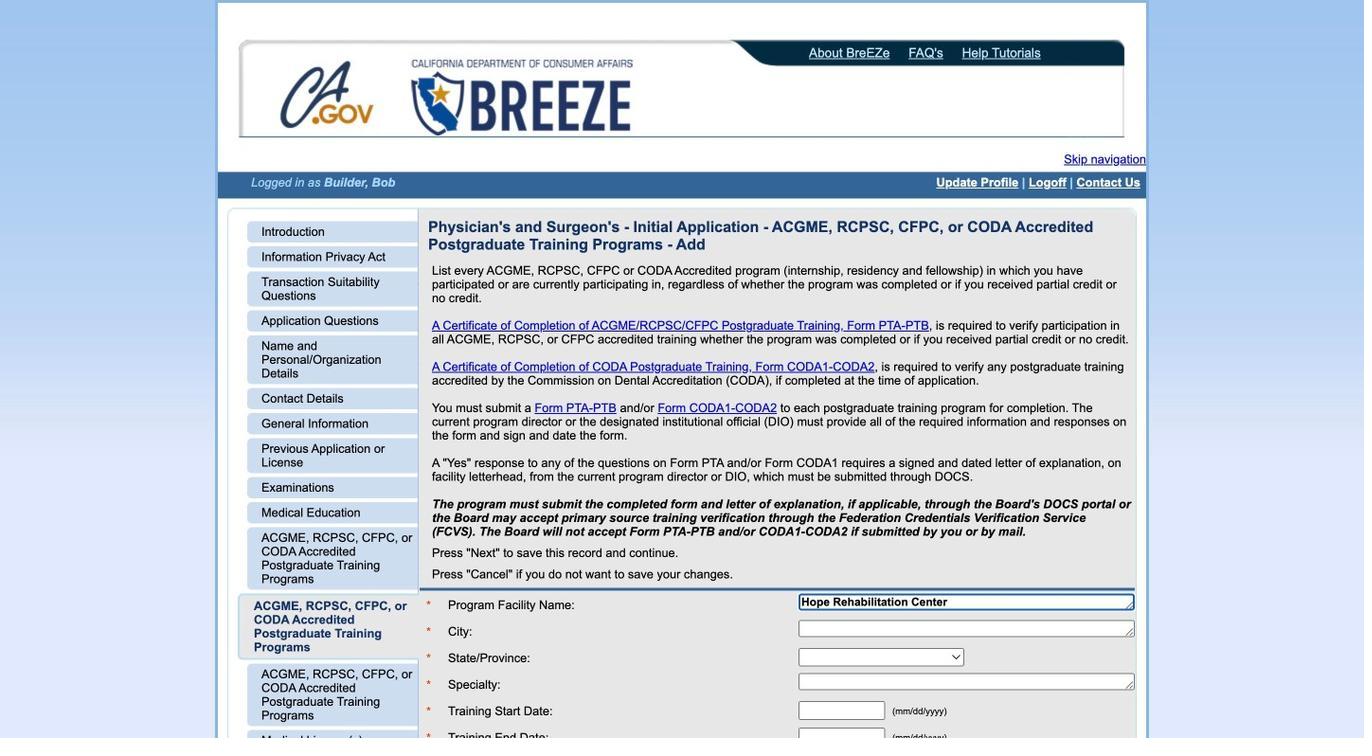 Task type: vqa. For each thing, say whether or not it's contained in the screenshot.
<small>Disclosure of your Social Security Number or Individual Taxpayer Identification Number is mandatory. Section 30 of the Business and Professions Code and Public Law 94-455 (42 USCA 405 (c)(2)(C)) authorize collection of your Social Security Number or Individual Taxpayer Identification Number.  Your Social Security Number or Individual Taxpayer Identification Numberwill be used exclusively for tax enforcement purposes, for purposes of compliance with any judgment or order for family support in accordance with Section 11350.6 of the Welfare and Institutions Code, or for verification of licensure, certification or examination status by a licensing or examination entity which utilizes a national examination and where licensure is reciprocal with the requesting state. If you fail to disclose your Social Security Number or Individual Taxpayer Identification Number, your application for initial or renewal of licensure/certification will not be processed. You will be reported to the Franchise Tax Board, who may assess a $100 penalty against you.</small> icon
no



Task type: locate. For each thing, give the bounding box(es) containing it.
None text field
[[799, 728, 886, 738]]

state of california breeze image
[[407, 60, 637, 136]]

ca.gov image
[[280, 60, 376, 134]]

None text field
[[799, 594, 1135, 611], [799, 620, 1135, 637], [799, 673, 1135, 690], [799, 701, 886, 720], [799, 594, 1135, 611], [799, 620, 1135, 637], [799, 673, 1135, 690], [799, 701, 886, 720]]



